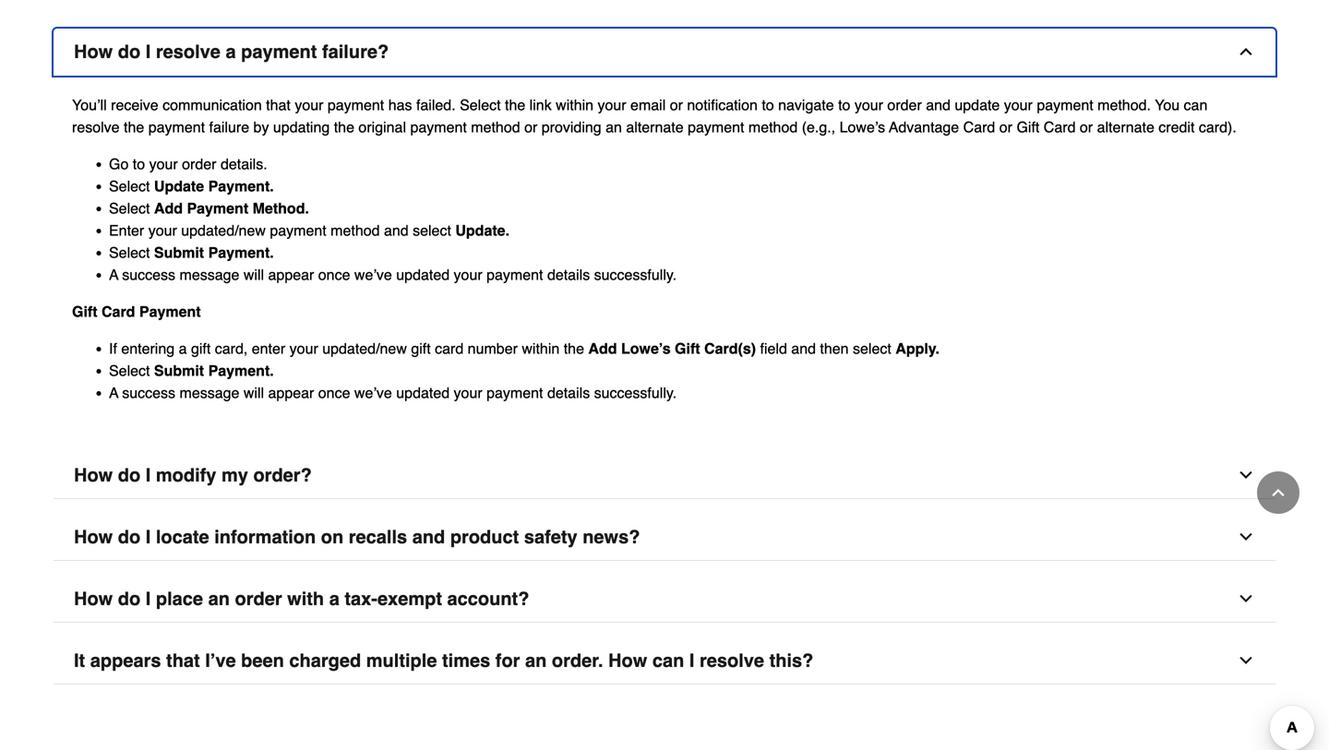 Task type: vqa. For each thing, say whether or not it's contained in the screenshot.
bottommost Add
yes



Task type: describe. For each thing, give the bounding box(es) containing it.
successfully. inside go to your order details. select update payment. select add payment method. enter your updated/new payment method and select update. select submit payment. a success message will appear once we've updated your payment details successfully.
[[594, 266, 677, 284]]

method.
[[253, 200, 309, 217]]

appear inside if entering a gift card, enter your updated/new gift card number within the add lowe's gift card(s) field and then select apply. select submit payment. a success message will appear once we've updated your payment details successfully.
[[268, 385, 314, 402]]

card(s)
[[705, 340, 756, 357]]

1 payment. from the top
[[208, 178, 274, 195]]

how for how do i resolve a payment failure?
[[74, 41, 113, 62]]

once inside if entering a gift card, enter your updated/new gift card number within the add lowe's gift card(s) field and then select apply. select submit payment. a success message will appear once we've updated your payment details successfully.
[[318, 385, 350, 402]]

chevron down image
[[1238, 590, 1256, 609]]

lowe's inside you'll receive communication that your payment has failed. select the link within your email or notification to navigate to your order and update your payment method. you can resolve the payment failure by updating the original payment method or providing an alternate payment method (e.g., lowe's advantage card or gift card or alternate credit card).
[[840, 119, 886, 136]]

2 vertical spatial an
[[526, 651, 547, 672]]

recalls
[[349, 527, 407, 548]]

payment up original
[[328, 97, 384, 114]]

i for resolve
[[146, 41, 151, 62]]

charged
[[289, 651, 361, 672]]

my
[[222, 465, 248, 486]]

how do i place an order with a tax-exempt account? button
[[54, 576, 1276, 623]]

how do i modify my order?
[[74, 465, 312, 486]]

card
[[435, 340, 464, 357]]

or down link
[[525, 119, 538, 136]]

i for locate
[[146, 527, 151, 548]]

scroll to top element
[[1258, 472, 1300, 514]]

within for link
[[556, 97, 594, 114]]

2 horizontal spatial method
[[749, 119, 798, 136]]

updated inside if entering a gift card, enter your updated/new gift card number within the add lowe's gift card(s) field and then select apply. select submit payment. a success message will appear once we've updated your payment details successfully.
[[396, 385, 450, 402]]

details inside go to your order details. select update payment. select add payment method. enter your updated/new payment method and select update. select submit payment. a success message will appear once we've updated your payment details successfully.
[[548, 266, 590, 284]]

payment inside if entering a gift card, enter your updated/new gift card number within the add lowe's gift card(s) field and then select apply. select submit payment. a success message will appear once we've updated your payment details successfully.
[[487, 385, 544, 402]]

enter
[[109, 222, 144, 239]]

and inside you'll receive communication that your payment has failed. select the link within your email or notification to navigate to your order and update your payment method. you can resolve the payment failure by updating the original payment method or providing an alternate payment method (e.g., lowe's advantage card or gift card or alternate credit card).
[[927, 97, 951, 114]]

do for locate
[[118, 527, 141, 548]]

you'll
[[72, 97, 107, 114]]

1 horizontal spatial to
[[762, 97, 775, 114]]

and inside go to your order details. select update payment. select add payment method. enter your updated/new payment method and select update. select submit payment. a success message will appear once we've updated your payment details successfully.
[[384, 222, 409, 239]]

order?
[[253, 465, 312, 486]]

select inside you'll receive communication that your payment has failed. select the link within your email or notification to navigate to your order and update your payment method. you can resolve the payment failure by updating the original payment method or providing an alternate payment method (e.g., lowe's advantage card or gift card or alternate credit card).
[[460, 97, 501, 114]]

card).
[[1200, 119, 1237, 136]]

2 horizontal spatial to
[[839, 97, 851, 114]]

1 vertical spatial payment
[[139, 303, 201, 320]]

select inside go to your order details. select update payment. select add payment method. enter your updated/new payment method and select update. select submit payment. a success message will appear once we've updated your payment details successfully.
[[413, 222, 452, 239]]

do for place
[[118, 589, 141, 610]]

the left original
[[334, 119, 355, 136]]

updating
[[273, 119, 330, 136]]

navigate
[[779, 97, 835, 114]]

payment. inside if entering a gift card, enter your updated/new gift card number within the add lowe's gift card(s) field and then select apply. select submit payment. a success message will appear once we've updated your payment details successfully.
[[208, 363, 274, 380]]

method inside go to your order details. select update payment. select add payment method. enter your updated/new payment method and select update. select submit payment. a success message will appear once we've updated your payment details successfully.
[[331, 222, 380, 239]]

that inside button
[[166, 651, 200, 672]]

tax-
[[345, 589, 378, 610]]

failure?
[[322, 41, 389, 62]]

a inside if entering a gift card, enter your updated/new gift card number within the add lowe's gift card(s) field and then select apply. select submit payment. a success message will appear once we've updated your payment details successfully.
[[109, 385, 118, 402]]

exempt
[[378, 589, 442, 610]]

once inside go to your order details. select update payment. select add payment method. enter your updated/new payment method and select update. select submit payment. a success message will appear once we've updated your payment details successfully.
[[318, 266, 350, 284]]

i down how do i place an order with a tax-exempt account? button
[[690, 651, 695, 672]]

multiple
[[366, 651, 437, 672]]

field
[[761, 340, 788, 357]]

receive
[[111, 97, 159, 114]]

order.
[[552, 651, 604, 672]]

how do i modify my order? button
[[54, 453, 1276, 500]]

chevron down image for news?
[[1238, 528, 1256, 547]]

go to your order details. select update payment. select add payment method. enter your updated/new payment method and select update. select submit payment. a success message will appear once we've updated your payment details successfully.
[[109, 156, 677, 284]]

resolve inside button
[[700, 651, 765, 672]]

order inside button
[[235, 589, 282, 610]]

credit
[[1159, 119, 1196, 136]]

update
[[955, 97, 1001, 114]]

message inside if entering a gift card, enter your updated/new gift card number within the add lowe's gift card(s) field and then select apply. select submit payment. a success message will appear once we've updated your payment details successfully.
[[180, 385, 240, 402]]

email
[[631, 97, 666, 114]]

select down the go
[[109, 178, 150, 195]]

gift inside you'll receive communication that your payment has failed. select the link within your email or notification to navigate to your order and update your payment method. you can resolve the payment failure by updating the original payment method or providing an alternate payment method (e.g., lowe's advantage card or gift card or alternate credit card).
[[1017, 119, 1040, 136]]

payment left method.
[[1038, 97, 1094, 114]]

by
[[254, 119, 269, 136]]

0 horizontal spatial card
[[102, 303, 135, 320]]

place
[[156, 589, 203, 610]]

a inside button
[[329, 589, 340, 610]]

successfully. inside if entering a gift card, enter your updated/new gift card number within the add lowe's gift card(s) field and then select apply. select submit payment. a success message will appear once we've updated your payment details successfully.
[[594, 385, 677, 402]]

the left link
[[505, 97, 526, 114]]

entering
[[121, 340, 175, 357]]

been
[[241, 651, 284, 672]]

how do i resolve a payment failure?
[[74, 41, 389, 62]]

i for place
[[146, 589, 151, 610]]

payment inside go to your order details. select update payment. select add payment method. enter your updated/new payment method and select update. select submit payment. a success message will appear once we've updated your payment details successfully.
[[187, 200, 249, 217]]

providing
[[542, 119, 602, 136]]

enter
[[252, 340, 286, 357]]

update
[[154, 178, 204, 195]]

add inside if entering a gift card, enter your updated/new gift card number within the add lowe's gift card(s) field and then select apply. select submit payment. a success message will appear once we've updated your payment details successfully.
[[589, 340, 617, 357]]

account?
[[448, 589, 530, 610]]

payment down notification in the right of the page
[[688, 119, 745, 136]]

2 horizontal spatial card
[[1044, 119, 1076, 136]]

success inside if entering a gift card, enter your updated/new gift card number within the add lowe's gift card(s) field and then select apply. select submit payment. a success message will appear once we've updated your payment details successfully.
[[122, 385, 176, 402]]

do for modify
[[118, 465, 141, 486]]

details inside if entering a gift card, enter your updated/new gift card number within the add lowe's gift card(s) field and then select apply. select submit payment. a success message will appear once we've updated your payment details successfully.
[[548, 385, 590, 402]]

payment down the communication
[[148, 119, 205, 136]]

it appears that i've been charged multiple times for an order. how can i resolve this? button
[[54, 638, 1276, 685]]

locate
[[156, 527, 209, 548]]

0 horizontal spatial gift
[[72, 303, 97, 320]]

i've
[[205, 651, 236, 672]]

can inside button
[[653, 651, 685, 672]]

card,
[[215, 340, 248, 357]]

method.
[[1098, 97, 1152, 114]]

we've inside if entering a gift card, enter your updated/new gift card number within the add lowe's gift card(s) field and then select apply. select submit payment. a success message will appear once we've updated your payment details successfully.
[[355, 385, 392, 402]]

gift card payment
[[72, 303, 201, 320]]

how do i resolve a payment failure? button
[[54, 29, 1276, 76]]

news?
[[583, 527, 640, 548]]

the inside if entering a gift card, enter your updated/new gift card number within the add lowe's gift card(s) field and then select apply. select submit payment. a success message will appear once we've updated your payment details successfully.
[[564, 340, 585, 357]]

with
[[287, 589, 324, 610]]

updated inside go to your order details. select update payment. select add payment method. enter your updated/new payment method and select update. select submit payment. a success message will appear once we've updated your payment details successfully.
[[396, 266, 450, 284]]



Task type: locate. For each thing, give the bounding box(es) containing it.
how do i locate information on recalls and product safety news?
[[74, 527, 640, 548]]

card
[[964, 119, 996, 136], [1044, 119, 1076, 136], [102, 303, 135, 320]]

payment. down details. at the left
[[208, 178, 274, 195]]

alternate down method.
[[1098, 119, 1155, 136]]

updated/new inside go to your order details. select update payment. select add payment method. enter your updated/new payment method and select update. select submit payment. a success message will appear once we've updated your payment details successfully.
[[181, 222, 266, 239]]

1 successfully. from the top
[[594, 266, 677, 284]]

1 vertical spatial updated
[[396, 385, 450, 402]]

1 vertical spatial a
[[179, 340, 187, 357]]

times
[[442, 651, 491, 672]]

method
[[471, 119, 521, 136], [749, 119, 798, 136], [331, 222, 380, 239]]

payment. down card,
[[208, 363, 274, 380]]

1 vertical spatial will
[[244, 385, 264, 402]]

then
[[821, 340, 849, 357]]

to inside go to your order details. select update payment. select add payment method. enter your updated/new payment method and select update. select submit payment. a success message will appear once we've updated your payment details successfully.
[[133, 156, 145, 173]]

or
[[670, 97, 683, 114], [525, 119, 538, 136], [1000, 119, 1013, 136], [1081, 119, 1094, 136]]

lowe's right (e.g.,
[[840, 119, 886, 136]]

appear inside go to your order details. select update payment. select add payment method. enter your updated/new payment method and select update. select submit payment. a success message will appear once we've updated your payment details successfully.
[[268, 266, 314, 284]]

select inside if entering a gift card, enter your updated/new gift card number within the add lowe's gift card(s) field and then select apply. select submit payment. a success message will appear once we've updated your payment details successfully.
[[853, 340, 892, 357]]

1 vertical spatial chevron down image
[[1238, 528, 1256, 547]]

message up card,
[[180, 266, 240, 284]]

do left locate
[[118, 527, 141, 548]]

submit inside if entering a gift card, enter your updated/new gift card number within the add lowe's gift card(s) field and then select apply. select submit payment. a success message will appear once we've updated your payment details successfully.
[[154, 363, 204, 380]]

original
[[359, 119, 406, 136]]

i left locate
[[146, 527, 151, 548]]

select inside if entering a gift card, enter your updated/new gift card number within the add lowe's gift card(s) field and then select apply. select submit payment. a success message will appear once we've updated your payment details successfully.
[[109, 363, 150, 380]]

to right the go
[[133, 156, 145, 173]]

message
[[180, 266, 240, 284], [180, 385, 240, 402]]

modify
[[156, 465, 217, 486]]

1 updated from the top
[[396, 266, 450, 284]]

2 chevron down image from the top
[[1238, 528, 1256, 547]]

that left i've
[[166, 651, 200, 672]]

0 vertical spatial details
[[548, 266, 590, 284]]

we've
[[355, 266, 392, 284], [355, 385, 392, 402]]

1 horizontal spatial resolve
[[156, 41, 221, 62]]

1 success from the top
[[122, 266, 176, 284]]

a up gift card payment
[[109, 266, 118, 284]]

message down card,
[[180, 385, 240, 402]]

1 horizontal spatial method
[[471, 119, 521, 136]]

(e.g.,
[[802, 119, 836, 136]]

gift
[[1017, 119, 1040, 136], [72, 303, 97, 320], [675, 340, 701, 357]]

chevron down image left the scroll to top element
[[1238, 466, 1256, 485]]

0 vertical spatial a
[[226, 41, 236, 62]]

0 horizontal spatial a
[[179, 340, 187, 357]]

details
[[548, 266, 590, 284], [548, 385, 590, 402]]

how for how do i locate information on recalls and product safety news?
[[74, 527, 113, 548]]

select
[[413, 222, 452, 239], [853, 340, 892, 357]]

submit
[[154, 244, 204, 261], [154, 363, 204, 380]]

resolve down you'll
[[72, 119, 120, 136]]

0 vertical spatial an
[[606, 119, 622, 136]]

2 horizontal spatial resolve
[[700, 651, 765, 672]]

you
[[1156, 97, 1180, 114]]

your
[[295, 97, 324, 114], [598, 97, 627, 114], [855, 97, 884, 114], [1005, 97, 1033, 114], [149, 156, 178, 173], [148, 222, 177, 239], [454, 266, 483, 284], [290, 340, 318, 357], [454, 385, 483, 402]]

0 vertical spatial select
[[413, 222, 452, 239]]

updated down card
[[396, 385, 450, 402]]

payment down update. on the top left
[[487, 266, 544, 284]]

payment left failure?
[[241, 41, 317, 62]]

0 vertical spatial submit
[[154, 244, 204, 261]]

2 horizontal spatial an
[[606, 119, 622, 136]]

2 vertical spatial a
[[329, 589, 340, 610]]

and right field
[[792, 340, 816, 357]]

1 once from the top
[[318, 266, 350, 284]]

1 alternate from the left
[[627, 119, 684, 136]]

chevron down image inside the how do i modify my order? button
[[1238, 466, 1256, 485]]

payment down the number
[[487, 385, 544, 402]]

payment
[[187, 200, 249, 217], [139, 303, 201, 320]]

0 horizontal spatial resolve
[[72, 119, 120, 136]]

0 vertical spatial we've
[[355, 266, 392, 284]]

success inside go to your order details. select update payment. select add payment method. enter your updated/new payment method and select update. select submit payment. a success message will appear once we've updated your payment details successfully.
[[122, 266, 176, 284]]

order up advantage
[[888, 97, 922, 114]]

0 vertical spatial will
[[244, 266, 264, 284]]

3 payment. from the top
[[208, 363, 274, 380]]

1 horizontal spatial add
[[589, 340, 617, 357]]

an
[[606, 119, 622, 136], [208, 589, 230, 610], [526, 651, 547, 672]]

it
[[74, 651, 85, 672]]

2 updated from the top
[[396, 385, 450, 402]]

lowe's left card(s)
[[622, 340, 671, 357]]

if entering a gift card, enter your updated/new gift card number within the add lowe's gift card(s) field and then select apply. select submit payment. a success message will appear once we've updated your payment details successfully.
[[109, 340, 940, 402]]

2 payment. from the top
[[208, 244, 274, 261]]

an right for
[[526, 651, 547, 672]]

appear
[[268, 266, 314, 284], [268, 385, 314, 402]]

and inside if entering a gift card, enter your updated/new gift card number within the add lowe's gift card(s) field and then select apply. select submit payment. a success message will appear once we've updated your payment details successfully.
[[792, 340, 816, 357]]

resolve left this?
[[700, 651, 765, 672]]

chevron down image for order.
[[1238, 652, 1256, 671]]

payment down method.
[[270, 222, 327, 239]]

apply.
[[896, 340, 940, 357]]

2 vertical spatial payment.
[[208, 363, 274, 380]]

product
[[451, 527, 519, 548]]

and inside button
[[413, 527, 445, 548]]

a down if
[[109, 385, 118, 402]]

an right "place"
[[208, 589, 230, 610]]

select right then
[[853, 340, 892, 357]]

1 vertical spatial gift
[[72, 303, 97, 320]]

1 vertical spatial details
[[548, 385, 590, 402]]

1 will from the top
[[244, 266, 264, 284]]

that up by
[[266, 97, 291, 114]]

message inside go to your order details. select update payment. select add payment method. enter your updated/new payment method and select update. select submit payment. a success message will appear once we've updated your payment details successfully.
[[180, 266, 240, 284]]

alternate
[[627, 119, 684, 136], [1098, 119, 1155, 136]]

1 a from the top
[[109, 266, 118, 284]]

order
[[888, 97, 922, 114], [182, 156, 217, 173], [235, 589, 282, 610]]

chevron up image inside the scroll to top element
[[1270, 484, 1288, 502]]

2 vertical spatial order
[[235, 589, 282, 610]]

1 details from the top
[[548, 266, 590, 284]]

order up update
[[182, 156, 217, 173]]

0 vertical spatial updated/new
[[181, 222, 266, 239]]

safety
[[524, 527, 578, 548]]

a right entering
[[179, 340, 187, 357]]

1 horizontal spatial gift
[[675, 340, 701, 357]]

1 vertical spatial updated/new
[[323, 340, 407, 357]]

gift inside if entering a gift card, enter your updated/new gift card number within the add lowe's gift card(s) field and then select apply. select submit payment. a success message will appear once we've updated your payment details successfully.
[[675, 340, 701, 357]]

that inside you'll receive communication that your payment has failed. select the link within your email or notification to navigate to your order and update your payment method. you can resolve the payment failure by updating the original payment method or providing an alternate payment method (e.g., lowe's advantage card or gift card or alternate credit card).
[[266, 97, 291, 114]]

1 vertical spatial order
[[182, 156, 217, 173]]

1 we've from the top
[[355, 266, 392, 284]]

can inside you'll receive communication that your payment has failed. select the link within your email or notification to navigate to your order and update your payment method. you can resolve the payment failure by updating the original payment method or providing an alternate payment method (e.g., lowe's advantage card or gift card or alternate credit card).
[[1185, 97, 1208, 114]]

failed.
[[416, 97, 456, 114]]

0 vertical spatial appear
[[268, 266, 314, 284]]

a inside go to your order details. select update payment. select add payment method. enter your updated/new payment method and select update. select submit payment. a success message will appear once we've updated your payment details successfully.
[[109, 266, 118, 284]]

1 vertical spatial success
[[122, 385, 176, 402]]

1 horizontal spatial card
[[964, 119, 996, 136]]

1 vertical spatial once
[[318, 385, 350, 402]]

within inside if entering a gift card, enter your updated/new gift card number within the add lowe's gift card(s) field and then select apply. select submit payment. a success message will appear once we've updated your payment details successfully.
[[522, 340, 560, 357]]

alternate down email
[[627, 119, 684, 136]]

2 alternate from the left
[[1098, 119, 1155, 136]]

a inside if entering a gift card, enter your updated/new gift card number within the add lowe's gift card(s) field and then select apply. select submit payment. a success message will appear once we've updated your payment details successfully.
[[179, 340, 187, 357]]

0 horizontal spatial gift
[[191, 340, 211, 357]]

2 will from the top
[[244, 385, 264, 402]]

lowe's
[[840, 119, 886, 136], [622, 340, 671, 357]]

1 vertical spatial submit
[[154, 363, 204, 380]]

i up the receive
[[146, 41, 151, 62]]

chevron down image down chevron down icon
[[1238, 652, 1256, 671]]

add inside go to your order details. select update payment. select add payment method. enter your updated/new payment method and select update. select submit payment. a success message will appear once we've updated your payment details successfully.
[[154, 200, 183, 217]]

order left with
[[235, 589, 282, 610]]

and left update. on the top left
[[384, 222, 409, 239]]

payment inside button
[[241, 41, 317, 62]]

do up the receive
[[118, 41, 141, 62]]

failure
[[209, 119, 249, 136]]

0 horizontal spatial can
[[653, 651, 685, 672]]

within for number
[[522, 340, 560, 357]]

gift left card
[[411, 340, 431, 357]]

1 vertical spatial we've
[[355, 385, 392, 402]]

has
[[389, 97, 412, 114]]

1 vertical spatial that
[[166, 651, 200, 672]]

a
[[109, 266, 118, 284], [109, 385, 118, 402]]

0 vertical spatial lowe's
[[840, 119, 886, 136]]

0 vertical spatial a
[[109, 266, 118, 284]]

2 gift from the left
[[411, 340, 431, 357]]

1 horizontal spatial alternate
[[1098, 119, 1155, 136]]

0 vertical spatial chevron down image
[[1238, 466, 1256, 485]]

0 horizontal spatial to
[[133, 156, 145, 173]]

0 vertical spatial payment
[[187, 200, 249, 217]]

details.
[[221, 156, 268, 173]]

2 horizontal spatial order
[[888, 97, 922, 114]]

updated/new
[[181, 222, 266, 239], [323, 340, 407, 357]]

0 vertical spatial can
[[1185, 97, 1208, 114]]

within right the number
[[522, 340, 560, 357]]

how for how do i place an order with a tax-exempt account?
[[74, 589, 113, 610]]

a inside button
[[226, 41, 236, 62]]

a
[[226, 41, 236, 62], [179, 340, 187, 357], [329, 589, 340, 610]]

0 horizontal spatial an
[[208, 589, 230, 610]]

success up gift card payment
[[122, 266, 176, 284]]

2 a from the top
[[109, 385, 118, 402]]

0 horizontal spatial order
[[182, 156, 217, 173]]

resolve inside you'll receive communication that your payment has failed. select the link within your email or notification to navigate to your order and update your payment method. you can resolve the payment failure by updating the original payment method or providing an alternate payment method (e.g., lowe's advantage card or gift card or alternate credit card).
[[72, 119, 120, 136]]

link
[[530, 97, 552, 114]]

how
[[74, 41, 113, 62], [74, 465, 113, 486], [74, 527, 113, 548], [74, 589, 113, 610], [609, 651, 648, 672]]

1 horizontal spatial can
[[1185, 97, 1208, 114]]

select up enter
[[109, 200, 150, 217]]

submit down entering
[[154, 363, 204, 380]]

will down method.
[[244, 266, 264, 284]]

do for resolve
[[118, 41, 141, 62]]

or down update
[[1000, 119, 1013, 136]]

0 vertical spatial success
[[122, 266, 176, 284]]

within up providing
[[556, 97, 594, 114]]

i left "place"
[[146, 589, 151, 610]]

gift left card,
[[191, 340, 211, 357]]

1 vertical spatial within
[[522, 340, 560, 357]]

i
[[146, 41, 151, 62], [146, 465, 151, 486], [146, 527, 151, 548], [146, 589, 151, 610], [690, 651, 695, 672]]

or right email
[[670, 97, 683, 114]]

it appears that i've been charged multiple times for an order. how can i resolve this?
[[74, 651, 814, 672]]

0 vertical spatial within
[[556, 97, 594, 114]]

1 horizontal spatial a
[[226, 41, 236, 62]]

1 horizontal spatial chevron up image
[[1270, 484, 1288, 502]]

the
[[505, 97, 526, 114], [124, 119, 144, 136], [334, 119, 355, 136], [564, 340, 585, 357]]

payment
[[241, 41, 317, 62], [328, 97, 384, 114], [1038, 97, 1094, 114], [148, 119, 205, 136], [410, 119, 467, 136], [688, 119, 745, 136], [270, 222, 327, 239], [487, 266, 544, 284], [487, 385, 544, 402]]

0 horizontal spatial select
[[413, 222, 452, 239]]

2 appear from the top
[[268, 385, 314, 402]]

how do i locate information on recalls and product safety news? button
[[54, 514, 1276, 562]]

2 vertical spatial resolve
[[700, 651, 765, 672]]

how for how do i modify my order?
[[74, 465, 113, 486]]

1 horizontal spatial an
[[526, 651, 547, 672]]

0 vertical spatial chevron up image
[[1238, 42, 1256, 61]]

3 chevron down image from the top
[[1238, 652, 1256, 671]]

an inside you'll receive communication that your payment has failed. select the link within your email or notification to navigate to your order and update your payment method. you can resolve the payment failure by updating the original payment method or providing an alternate payment method (e.g., lowe's advantage card or gift card or alternate credit card).
[[606, 119, 622, 136]]

will down enter
[[244, 385, 264, 402]]

1 submit from the top
[[154, 244, 204, 261]]

and
[[927, 97, 951, 114], [384, 222, 409, 239], [792, 340, 816, 357], [413, 527, 445, 548]]

chevron down image
[[1238, 466, 1256, 485], [1238, 528, 1256, 547], [1238, 652, 1256, 671]]

1 vertical spatial an
[[208, 589, 230, 610]]

resolve inside button
[[156, 41, 221, 62]]

1 horizontal spatial that
[[266, 97, 291, 114]]

resolve up the communication
[[156, 41, 221, 62]]

will inside go to your order details. select update payment. select add payment method. enter your updated/new payment method and select update. select submit payment. a success message will appear once we've updated your payment details successfully.
[[244, 266, 264, 284]]

and up advantage
[[927, 97, 951, 114]]

0 horizontal spatial that
[[166, 651, 200, 672]]

notification
[[688, 97, 758, 114]]

1 chevron down image from the top
[[1238, 466, 1256, 485]]

success
[[122, 266, 176, 284], [122, 385, 176, 402]]

payment down 'failed.'
[[410, 119, 467, 136]]

3 do from the top
[[118, 527, 141, 548]]

chevron down image up chevron down icon
[[1238, 528, 1256, 547]]

do left modify
[[118, 465, 141, 486]]

select down if
[[109, 363, 150, 380]]

1 horizontal spatial order
[[235, 589, 282, 610]]

appear down enter
[[268, 385, 314, 402]]

2 message from the top
[[180, 385, 240, 402]]

you'll receive communication that your payment has failed. select the link within your email or notification to navigate to your order and update your payment method. you can resolve the payment failure by updating the original payment method or providing an alternate payment method (e.g., lowe's advantage card or gift card or alternate credit card).
[[72, 97, 1237, 136]]

2 vertical spatial chevron down image
[[1238, 652, 1256, 671]]

can right you
[[1185, 97, 1208, 114]]

that
[[266, 97, 291, 114], [166, 651, 200, 672]]

add
[[154, 200, 183, 217], [589, 340, 617, 357]]

select right 'failed.'
[[460, 97, 501, 114]]

success down entering
[[122, 385, 176, 402]]

1 message from the top
[[180, 266, 240, 284]]

to right "navigate"
[[839, 97, 851, 114]]

do left "place"
[[118, 589, 141, 610]]

2 horizontal spatial a
[[329, 589, 340, 610]]

i for modify
[[146, 465, 151, 486]]

1 horizontal spatial lowe's
[[840, 119, 886, 136]]

0 horizontal spatial updated/new
[[181, 222, 266, 239]]

select down enter
[[109, 244, 150, 261]]

1 vertical spatial add
[[589, 340, 617, 357]]

2 we've from the top
[[355, 385, 392, 402]]

to left "navigate"
[[762, 97, 775, 114]]

or left credit on the right top of page
[[1081, 119, 1094, 136]]

1 gift from the left
[[191, 340, 211, 357]]

updated/new down method.
[[181, 222, 266, 239]]

this?
[[770, 651, 814, 672]]

1 vertical spatial message
[[180, 385, 240, 402]]

the right the number
[[564, 340, 585, 357]]

0 vertical spatial resolve
[[156, 41, 221, 62]]

payment.
[[208, 178, 274, 195], [208, 244, 274, 261], [208, 363, 274, 380]]

0 vertical spatial once
[[318, 266, 350, 284]]

on
[[321, 527, 344, 548]]

2 submit from the top
[[154, 363, 204, 380]]

communication
[[163, 97, 262, 114]]

1 horizontal spatial select
[[853, 340, 892, 357]]

and right the recalls
[[413, 527, 445, 548]]

advantage
[[890, 119, 960, 136]]

updated up card
[[396, 266, 450, 284]]

number
[[468, 340, 518, 357]]

appear down method.
[[268, 266, 314, 284]]

for
[[496, 651, 520, 672]]

chevron up image
[[1238, 42, 1256, 61], [1270, 484, 1288, 502]]

will inside if entering a gift card, enter your updated/new gift card number within the add lowe's gift card(s) field and then select apply. select submit payment. a success message will appear once we've updated your payment details successfully.
[[244, 385, 264, 402]]

1 vertical spatial a
[[109, 385, 118, 402]]

updated/new inside if entering a gift card, enter your updated/new gift card number within the add lowe's gift card(s) field and then select apply. select submit payment. a success message will appear once we've updated your payment details successfully.
[[323, 340, 407, 357]]

order inside you'll receive communication that your payment has failed. select the link within your email or notification to navigate to your order and update your payment method. you can resolve the payment failure by updating the original payment method or providing an alternate payment method (e.g., lowe's advantage card or gift card or alternate credit card).
[[888, 97, 922, 114]]

4 do from the top
[[118, 589, 141, 610]]

i left modify
[[146, 465, 151, 486]]

a left the tax-
[[329, 589, 340, 610]]

updated/new left card
[[323, 340, 407, 357]]

payment. down method.
[[208, 244, 274, 261]]

submit down update
[[154, 244, 204, 261]]

0 vertical spatial updated
[[396, 266, 450, 284]]

lowe's inside if entering a gift card, enter your updated/new gift card number within the add lowe's gift card(s) field and then select apply. select submit payment. a success message will appear once we've updated your payment details successfully.
[[622, 340, 671, 357]]

0 horizontal spatial method
[[331, 222, 380, 239]]

appears
[[90, 651, 161, 672]]

successfully.
[[594, 266, 677, 284], [594, 385, 677, 402]]

0 vertical spatial gift
[[1017, 119, 1040, 136]]

1 vertical spatial select
[[853, 340, 892, 357]]

within
[[556, 97, 594, 114], [522, 340, 560, 357]]

will
[[244, 266, 264, 284], [244, 385, 264, 402]]

resolve
[[156, 41, 221, 62], [72, 119, 120, 136], [700, 651, 765, 672]]

if
[[109, 340, 117, 357]]

1 vertical spatial appear
[[268, 385, 314, 402]]

2 once from the top
[[318, 385, 350, 402]]

chevron down image inside it appears that i've been charged multiple times for an order. how can i resolve this? button
[[1238, 652, 1256, 671]]

1 do from the top
[[118, 41, 141, 62]]

go
[[109, 156, 129, 173]]

2 horizontal spatial gift
[[1017, 119, 1040, 136]]

2 success from the top
[[122, 385, 176, 402]]

0 horizontal spatial add
[[154, 200, 183, 217]]

1 appear from the top
[[268, 266, 314, 284]]

order inside go to your order details. select update payment. select add payment method. enter your updated/new payment method and select update. select submit payment. a success message will appear once we've updated your payment details successfully.
[[182, 156, 217, 173]]

how do i place an order with a tax-exempt account?
[[74, 589, 530, 610]]

payment up entering
[[139, 303, 201, 320]]

once
[[318, 266, 350, 284], [318, 385, 350, 402]]

0 vertical spatial that
[[266, 97, 291, 114]]

0 vertical spatial order
[[888, 97, 922, 114]]

2 vertical spatial gift
[[675, 340, 701, 357]]

update.
[[456, 222, 510, 239]]

chevron down image inside how do i locate information on recalls and product safety news? button
[[1238, 528, 1256, 547]]

can
[[1185, 97, 1208, 114], [653, 651, 685, 672]]

0 vertical spatial payment.
[[208, 178, 274, 195]]

2 details from the top
[[548, 385, 590, 402]]

1 vertical spatial chevron up image
[[1270, 484, 1288, 502]]

the down the receive
[[124, 119, 144, 136]]

0 horizontal spatial lowe's
[[622, 340, 671, 357]]

a up the communication
[[226, 41, 236, 62]]

submit inside go to your order details. select update payment. select add payment method. enter your updated/new payment method and select update. select submit payment. a success message will appear once we've updated your payment details successfully.
[[154, 244, 204, 261]]

chevron up image inside how do i resolve a payment failure? button
[[1238, 42, 1256, 61]]

select left update. on the top left
[[413, 222, 452, 239]]

0 horizontal spatial alternate
[[627, 119, 684, 136]]

can down how do i place an order with a tax-exempt account? button
[[653, 651, 685, 672]]

we've inside go to your order details. select update payment. select add payment method. enter your updated/new payment method and select update. select submit payment. a success message will appear once we've updated your payment details successfully.
[[355, 266, 392, 284]]

0 vertical spatial add
[[154, 200, 183, 217]]

select
[[460, 97, 501, 114], [109, 178, 150, 195], [109, 200, 150, 217], [109, 244, 150, 261], [109, 363, 150, 380]]

2 successfully. from the top
[[594, 385, 677, 402]]

2 do from the top
[[118, 465, 141, 486]]

payment down update
[[187, 200, 249, 217]]

1 vertical spatial can
[[653, 651, 685, 672]]

an right providing
[[606, 119, 622, 136]]

within inside you'll receive communication that your payment has failed. select the link within your email or notification to navigate to your order and update your payment method. you can resolve the payment failure by updating the original payment method or providing an alternate payment method (e.g., lowe's advantage card or gift card or alternate credit card).
[[556, 97, 594, 114]]

0 vertical spatial message
[[180, 266, 240, 284]]

information
[[214, 527, 316, 548]]

1 vertical spatial lowe's
[[622, 340, 671, 357]]

1 horizontal spatial updated/new
[[323, 340, 407, 357]]

1 vertical spatial resolve
[[72, 119, 120, 136]]

0 horizontal spatial chevron up image
[[1238, 42, 1256, 61]]

1 horizontal spatial gift
[[411, 340, 431, 357]]



